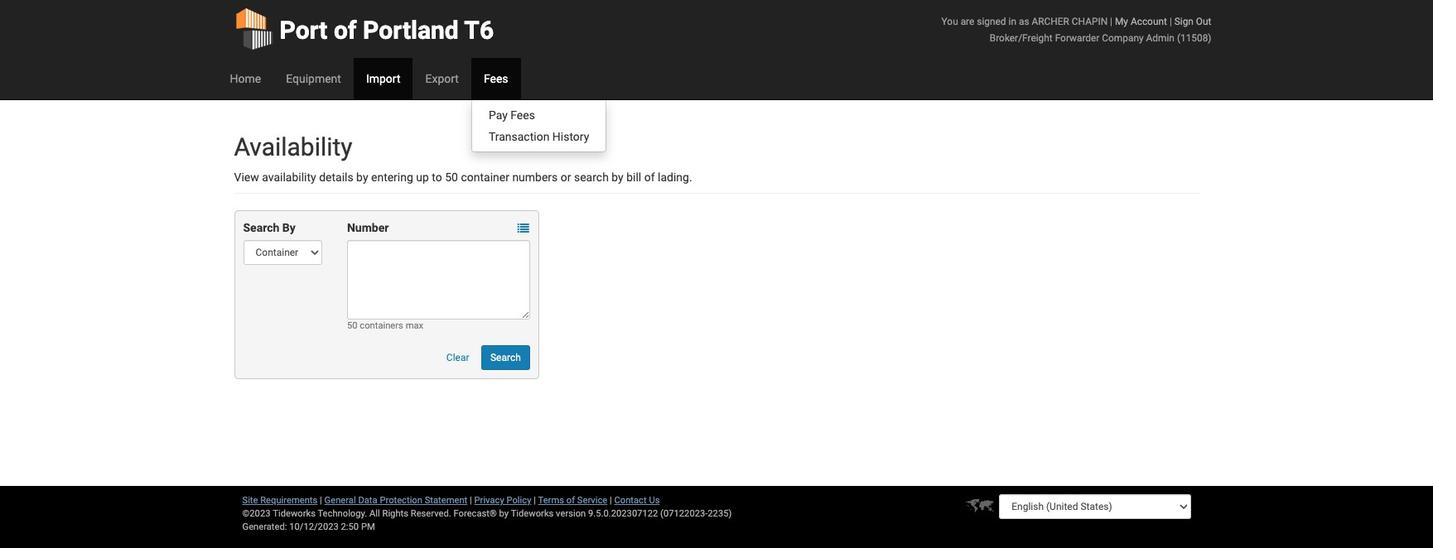 Task type: describe. For each thing, give the bounding box(es) containing it.
archer
[[1032, 16, 1070, 27]]

portland
[[363, 16, 459, 45]]

generated:
[[242, 522, 287, 533]]

equipment
[[286, 72, 341, 85]]

contact
[[614, 496, 647, 506]]

general
[[324, 496, 356, 506]]

max
[[406, 321, 424, 331]]

technology.
[[318, 509, 367, 520]]

2 horizontal spatial of
[[644, 171, 655, 184]]

pm
[[361, 522, 375, 533]]

t6
[[464, 16, 494, 45]]

0 horizontal spatial by
[[356, 171, 368, 184]]

protection
[[380, 496, 423, 506]]

0 horizontal spatial of
[[334, 16, 357, 45]]

home
[[230, 72, 261, 85]]

to
[[432, 171, 442, 184]]

sign
[[1175, 16, 1194, 27]]

sign out link
[[1175, 16, 1212, 27]]

view availability details by entering up to 50 container numbers or search by bill of lading.
[[234, 171, 692, 184]]

in
[[1009, 16, 1017, 27]]

0 horizontal spatial 50
[[347, 321, 358, 331]]

or
[[561, 171, 571, 184]]

transaction history link
[[472, 126, 606, 147]]

search for search by
[[243, 221, 279, 235]]

entering
[[371, 171, 413, 184]]

by inside site requirements | general data protection statement | privacy policy | terms of service | contact us ©2023 tideworks technology. all rights reserved. forecast® by tideworks version 9.5.0.202307122 (07122023-2235) generated: 10/12/2023 2:50 pm
[[499, 509, 509, 520]]

number
[[347, 221, 389, 235]]

details
[[319, 171, 354, 184]]

clear button
[[437, 346, 479, 370]]

by
[[282, 221, 296, 235]]

search for search
[[491, 352, 521, 364]]

are
[[961, 16, 975, 27]]

equipment button
[[274, 58, 354, 99]]

history
[[553, 130, 589, 143]]

import
[[366, 72, 401, 85]]

transaction
[[489, 130, 550, 143]]

pay
[[489, 109, 508, 122]]

port of portland t6
[[280, 16, 494, 45]]

you
[[942, 16, 958, 27]]

| left my
[[1110, 16, 1113, 27]]

terms of service link
[[538, 496, 608, 506]]

signed
[[977, 16, 1006, 27]]

service
[[577, 496, 608, 506]]

port of portland t6 link
[[234, 0, 494, 58]]

containers
[[360, 321, 403, 331]]

my account link
[[1115, 16, 1168, 27]]

home button
[[218, 58, 274, 99]]

privacy policy link
[[474, 496, 532, 506]]

forwarder
[[1055, 32, 1100, 44]]

bill
[[627, 171, 642, 184]]

requirements
[[260, 496, 318, 506]]

show list image
[[518, 223, 529, 235]]

admin
[[1146, 32, 1175, 44]]

9.5.0.202307122
[[588, 509, 658, 520]]

as
[[1019, 16, 1030, 27]]

company
[[1102, 32, 1144, 44]]

tideworks
[[511, 509, 554, 520]]

general data protection statement link
[[324, 496, 468, 506]]

account
[[1131, 16, 1168, 27]]

import button
[[354, 58, 413, 99]]



Task type: vqa. For each thing, say whether or not it's contained in the screenshot.
EDO Inquiry Enter an EDO number and select a Line below.
no



Task type: locate. For each thing, give the bounding box(es) containing it.
0 vertical spatial of
[[334, 16, 357, 45]]

of right bill
[[644, 171, 655, 184]]

0 vertical spatial fees
[[484, 72, 508, 85]]

©2023 tideworks
[[242, 509, 316, 520]]

statement
[[425, 496, 468, 506]]

1 vertical spatial 50
[[347, 321, 358, 331]]

by right details
[[356, 171, 368, 184]]

reserved.
[[411, 509, 451, 520]]

0 horizontal spatial search
[[243, 221, 279, 235]]

availability
[[262, 171, 316, 184]]

forecast®
[[454, 509, 497, 520]]

pay fees link
[[472, 104, 606, 126]]

by
[[356, 171, 368, 184], [612, 171, 624, 184], [499, 509, 509, 520]]

site
[[242, 496, 258, 506]]

export button
[[413, 58, 471, 99]]

2 horizontal spatial by
[[612, 171, 624, 184]]

50 left containers
[[347, 321, 358, 331]]

|
[[1110, 16, 1113, 27], [1170, 16, 1172, 27], [320, 496, 322, 506], [470, 496, 472, 506], [534, 496, 536, 506], [610, 496, 612, 506]]

2235)
[[708, 509, 732, 520]]

fees up transaction
[[511, 109, 535, 122]]

of right port
[[334, 16, 357, 45]]

search right clear button
[[491, 352, 521, 364]]

contact us link
[[614, 496, 660, 506]]

pay fees transaction history
[[489, 109, 589, 143]]

(07122023-
[[661, 509, 708, 520]]

export
[[425, 72, 459, 85]]

1 horizontal spatial by
[[499, 509, 509, 520]]

numbers
[[512, 171, 558, 184]]

1 vertical spatial search
[[491, 352, 521, 364]]

50 right to
[[445, 171, 458, 184]]

policy
[[507, 496, 532, 506]]

1 horizontal spatial of
[[567, 496, 575, 506]]

fees inside dropdown button
[[484, 72, 508, 85]]

Number text field
[[347, 240, 530, 320]]

1 horizontal spatial search
[[491, 352, 521, 364]]

my
[[1115, 16, 1129, 27]]

fees button
[[471, 58, 521, 99]]

container
[[461, 171, 510, 184]]

0 vertical spatial 50
[[445, 171, 458, 184]]

of inside site requirements | general data protection statement | privacy policy | terms of service | contact us ©2023 tideworks technology. all rights reserved. forecast® by tideworks version 9.5.0.202307122 (07122023-2235) generated: 10/12/2023 2:50 pm
[[567, 496, 575, 506]]

0 horizontal spatial fees
[[484, 72, 508, 85]]

| up the tideworks
[[534, 496, 536, 506]]

fees
[[484, 72, 508, 85], [511, 109, 535, 122]]

fees inside pay fees transaction history
[[511, 109, 535, 122]]

| left sign
[[1170, 16, 1172, 27]]

terms
[[538, 496, 564, 506]]

| left general
[[320, 496, 322, 506]]

clear
[[447, 352, 469, 364]]

50
[[445, 171, 458, 184], [347, 321, 358, 331]]

| up forecast®
[[470, 496, 472, 506]]

rights
[[382, 509, 409, 520]]

10/12/2023
[[289, 522, 339, 533]]

us
[[649, 496, 660, 506]]

(11508)
[[1177, 32, 1212, 44]]

search
[[243, 221, 279, 235], [491, 352, 521, 364]]

search left by
[[243, 221, 279, 235]]

1 vertical spatial fees
[[511, 109, 535, 122]]

view
[[234, 171, 259, 184]]

50 containers max
[[347, 321, 424, 331]]

0 vertical spatial search
[[243, 221, 279, 235]]

all
[[370, 509, 380, 520]]

privacy
[[474, 496, 504, 506]]

lading.
[[658, 171, 692, 184]]

version
[[556, 509, 586, 520]]

port
[[280, 16, 328, 45]]

fees up pay
[[484, 72, 508, 85]]

up
[[416, 171, 429, 184]]

broker/freight
[[990, 32, 1053, 44]]

chapin
[[1072, 16, 1108, 27]]

2:50
[[341, 522, 359, 533]]

by down privacy policy link
[[499, 509, 509, 520]]

1 vertical spatial of
[[644, 171, 655, 184]]

search by
[[243, 221, 296, 235]]

search
[[574, 171, 609, 184]]

by left bill
[[612, 171, 624, 184]]

1 horizontal spatial fees
[[511, 109, 535, 122]]

site requirements link
[[242, 496, 318, 506]]

data
[[358, 496, 378, 506]]

of up version
[[567, 496, 575, 506]]

1 horizontal spatial 50
[[445, 171, 458, 184]]

search inside button
[[491, 352, 521, 364]]

site requirements | general data protection statement | privacy policy | terms of service | contact us ©2023 tideworks technology. all rights reserved. forecast® by tideworks version 9.5.0.202307122 (07122023-2235) generated: 10/12/2023 2:50 pm
[[242, 496, 732, 533]]

out
[[1196, 16, 1212, 27]]

| up 9.5.0.202307122
[[610, 496, 612, 506]]

you are signed in as archer chapin | my account | sign out broker/freight forwarder company admin (11508)
[[942, 16, 1212, 44]]

of
[[334, 16, 357, 45], [644, 171, 655, 184], [567, 496, 575, 506]]

search button
[[481, 346, 530, 370]]

2 vertical spatial of
[[567, 496, 575, 506]]

availability
[[234, 133, 353, 162]]



